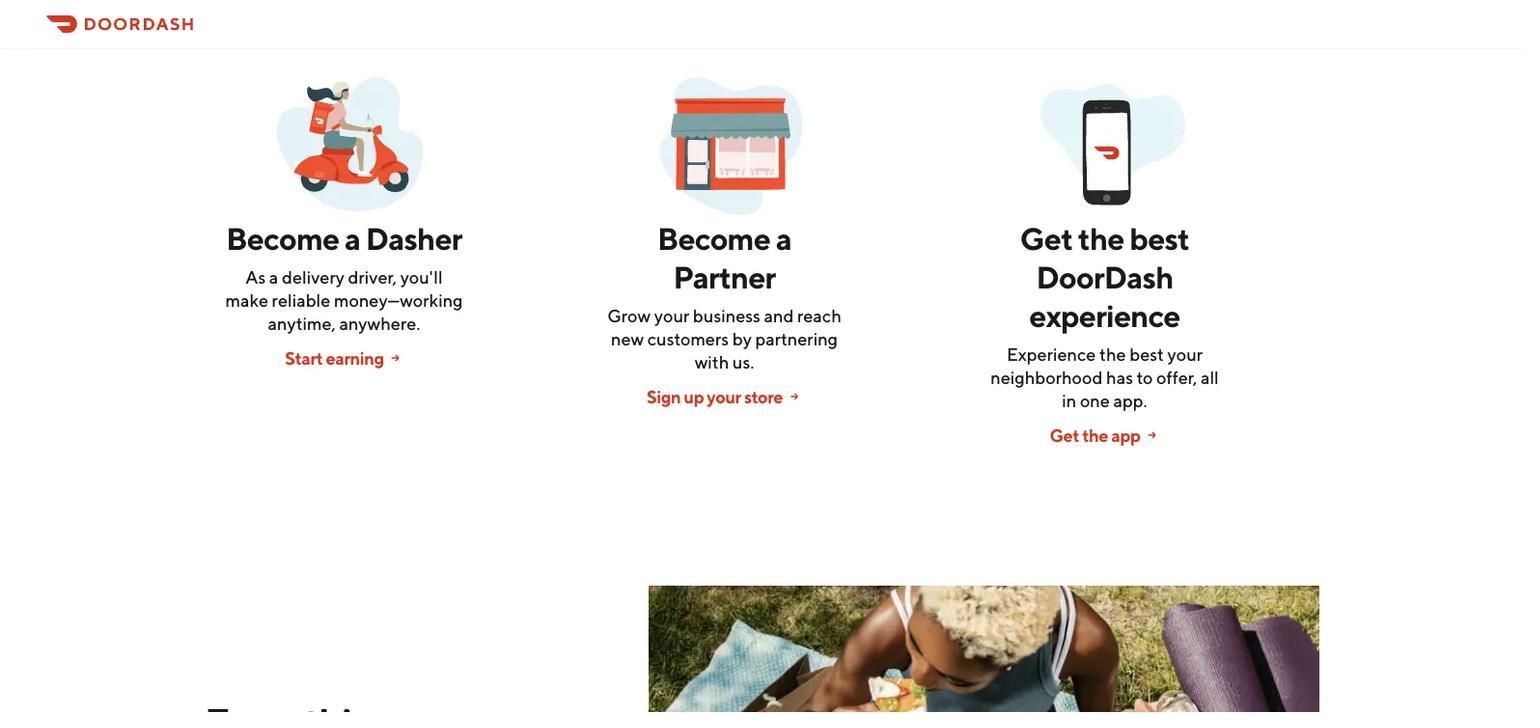 Task type: vqa. For each thing, say whether or not it's contained in the screenshot.
Item Search search box
no



Task type: describe. For each thing, give the bounding box(es) containing it.
as
[[246, 267, 266, 288]]

and
[[764, 306, 794, 326]]

the for your
[[1100, 344, 1126, 365]]

doordash
[[1036, 259, 1173, 295]]

start earning
[[285, 348, 384, 369]]

offer,
[[1157, 367, 1198, 388]]

delivery
[[282, 267, 345, 288]]

in
[[1062, 391, 1077, 411]]

experience
[[1029, 298, 1180, 334]]

start earning button
[[223, 347, 465, 370]]

experience
[[1007, 344, 1096, 365]]

everything you crave, delivered. image
[[649, 586, 1320, 713]]

sign up your store
[[647, 387, 783, 407]]

all
[[1201, 367, 1219, 388]]

business
[[693, 306, 761, 326]]

dasher
[[366, 221, 462, 257]]

a for partner
[[776, 221, 792, 257]]

best for doordash
[[1130, 221, 1190, 257]]

get for get the app
[[1050, 425, 1079, 446]]

become for become a dasher
[[226, 221, 339, 257]]

driver,
[[348, 267, 397, 288]]

get the best doordash experience image
[[1037, 71, 1186, 220]]

a for delivery
[[269, 267, 278, 288]]

get for get the best doordash experience
[[1020, 221, 1073, 257]]

start
[[285, 348, 323, 369]]

customers
[[648, 329, 729, 349]]

your inside grow your business and reach new customers by partnering with us.
[[654, 306, 690, 326]]

your inside experience the best your neighborhood has to offer, all in one app.
[[1168, 344, 1203, 365]]

the for doordash
[[1078, 221, 1124, 257]]

grow your business and reach new customers by partnering with us.
[[607, 306, 842, 373]]

store
[[744, 387, 783, 407]]

reach
[[797, 306, 842, 326]]

has
[[1106, 367, 1133, 388]]

get the app button
[[984, 424, 1226, 447]]

up
[[684, 387, 704, 407]]

anytime,
[[268, 313, 336, 334]]

partnering
[[755, 329, 838, 349]]

earning
[[326, 348, 384, 369]]



Task type: locate. For each thing, give the bounding box(es) containing it.
a inside as a delivery driver, you'll make reliable money—working anytime, anywhere.
[[269, 267, 278, 288]]

your up the customers
[[654, 306, 690, 326]]

1 vertical spatial best
[[1130, 344, 1164, 365]]

as a delivery driver, you'll make reliable money—working anytime, anywhere.
[[225, 267, 463, 334]]

your up offer,
[[1168, 344, 1203, 365]]

get inside get the best doordash experience
[[1020, 221, 1073, 257]]

a up driver,
[[345, 221, 360, 257]]

app
[[1111, 425, 1141, 446]]

a up and
[[776, 221, 792, 257]]

partner
[[673, 259, 776, 295]]

you'll
[[400, 267, 443, 288]]

a
[[345, 221, 360, 257], [776, 221, 792, 257], [269, 267, 278, 288]]

a for dasher
[[345, 221, 360, 257]]

0 vertical spatial best
[[1130, 221, 1190, 257]]

best inside experience the best your neighborhood has to offer, all in one app.
[[1130, 344, 1164, 365]]

become up as
[[226, 221, 339, 257]]

1 vertical spatial the
[[1100, 344, 1126, 365]]

sign
[[647, 387, 681, 407]]

best
[[1130, 221, 1190, 257], [1130, 344, 1164, 365]]

your right up
[[707, 387, 741, 407]]

1 horizontal spatial your
[[707, 387, 741, 407]]

2 horizontal spatial a
[[776, 221, 792, 257]]

best inside get the best doordash experience
[[1130, 221, 1190, 257]]

a right as
[[269, 267, 278, 288]]

2 vertical spatial your
[[707, 387, 741, 407]]

become up "partner"
[[658, 221, 770, 257]]

one
[[1080, 391, 1110, 411]]

1 best from the top
[[1130, 221, 1190, 257]]

make
[[225, 290, 268, 311]]

get
[[1020, 221, 1073, 257], [1050, 425, 1079, 446]]

get down in
[[1050, 425, 1079, 446]]

get the best doordash experience
[[1020, 221, 1190, 334]]

anywhere.
[[339, 313, 420, 334]]

0 horizontal spatial a
[[269, 267, 278, 288]]

become a partner image
[[657, 71, 806, 220]]

the inside get the best doordash experience
[[1078, 221, 1124, 257]]

app.
[[1114, 391, 1148, 411]]

become
[[226, 221, 339, 257], [658, 221, 770, 257]]

reliable
[[272, 290, 331, 311]]

get up doordash
[[1020, 221, 1073, 257]]

with
[[695, 352, 729, 373]]

experience the best your neighborhood has to offer, all in one app.
[[991, 344, 1219, 411]]

your inside 'sign up your store' button
[[707, 387, 741, 407]]

your
[[654, 306, 690, 326], [1168, 344, 1203, 365], [707, 387, 741, 407]]

1 horizontal spatial become
[[658, 221, 770, 257]]

0 vertical spatial the
[[1078, 221, 1124, 257]]

2 vertical spatial the
[[1082, 425, 1108, 446]]

money—working
[[334, 290, 463, 311]]

0 horizontal spatial become
[[226, 221, 339, 257]]

best for your
[[1130, 344, 1164, 365]]

best up doordash
[[1130, 221, 1190, 257]]

1 vertical spatial your
[[1168, 344, 1203, 365]]

1 horizontal spatial a
[[345, 221, 360, 257]]

1 vertical spatial get
[[1050, 425, 1079, 446]]

become for become a partner
[[658, 221, 770, 257]]

the inside experience the best your neighborhood has to offer, all in one app.
[[1100, 344, 1126, 365]]

get inside button
[[1050, 425, 1079, 446]]

0 horizontal spatial your
[[654, 306, 690, 326]]

0 vertical spatial get
[[1020, 221, 1073, 257]]

become a partner
[[658, 221, 792, 295]]

1 become from the left
[[226, 221, 339, 257]]

become a dasher
[[226, 221, 462, 257]]

become a dasher image
[[277, 71, 425, 220]]

us.
[[733, 352, 754, 373]]

sign up your store button
[[604, 386, 845, 409]]

2 become from the left
[[658, 221, 770, 257]]

2 best from the top
[[1130, 344, 1164, 365]]

become inside the become a partner
[[658, 221, 770, 257]]

0 vertical spatial your
[[654, 306, 690, 326]]

get the app
[[1050, 425, 1141, 446]]

to
[[1137, 367, 1153, 388]]

neighborhood
[[991, 367, 1103, 388]]

grow
[[607, 306, 651, 326]]

the inside get the app button
[[1082, 425, 1108, 446]]

the
[[1078, 221, 1124, 257], [1100, 344, 1126, 365], [1082, 425, 1108, 446]]

best up to
[[1130, 344, 1164, 365]]

by
[[732, 329, 752, 349]]

the up has
[[1100, 344, 1126, 365]]

the left the app
[[1082, 425, 1108, 446]]

2 horizontal spatial your
[[1168, 344, 1203, 365]]

a inside the become a partner
[[776, 221, 792, 257]]

the up doordash
[[1078, 221, 1124, 257]]

new
[[611, 329, 644, 349]]



